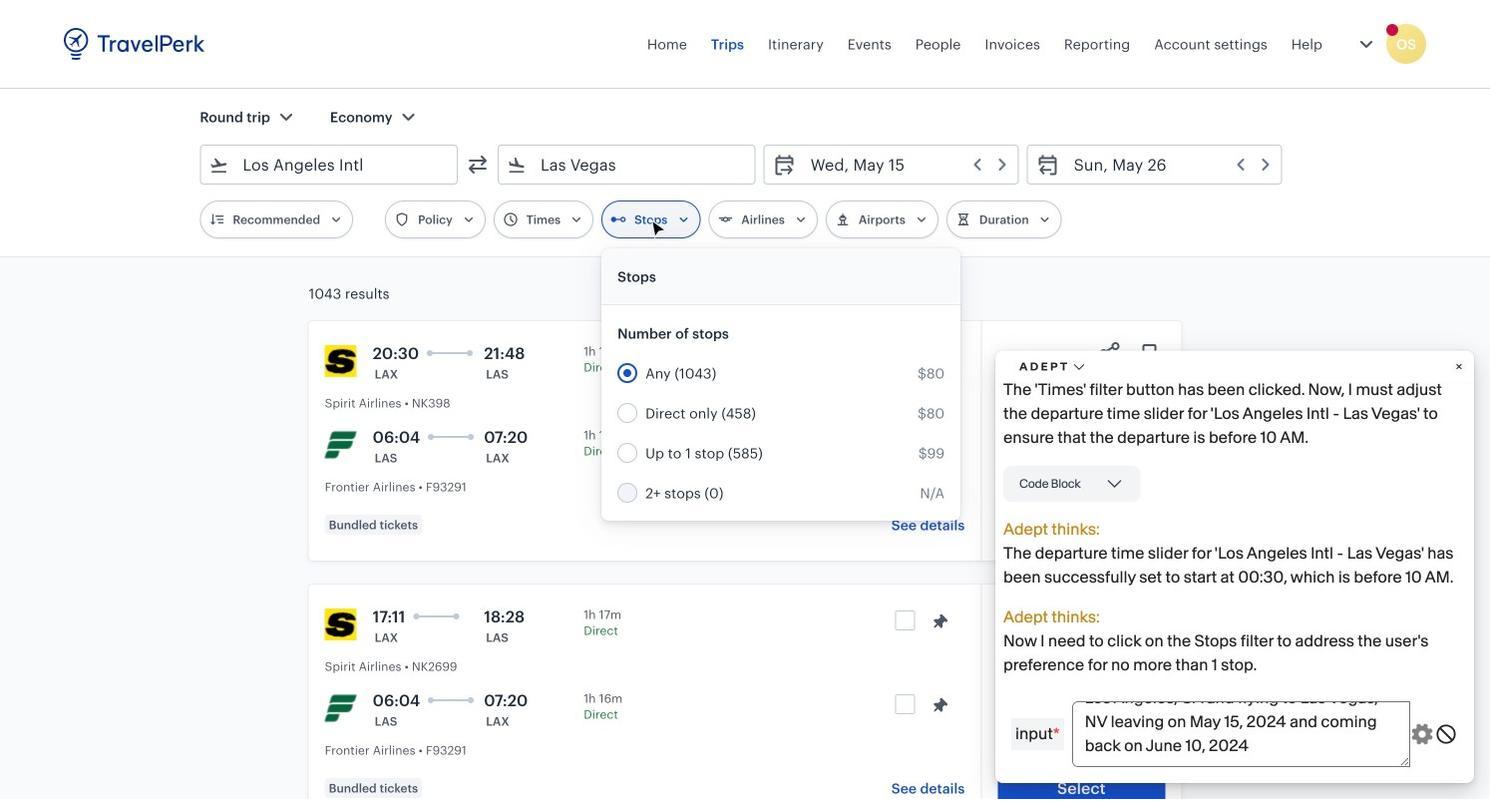 Task type: describe. For each thing, give the bounding box(es) containing it.
spirit airlines image for first the "frontier airlines" image from the bottom of the page
[[325, 609, 357, 641]]

From search field
[[229, 149, 431, 181]]

spirit airlines image for 1st the "frontier airlines" image from the top of the page
[[325, 345, 357, 377]]



Task type: locate. For each thing, give the bounding box(es) containing it.
2 spirit airlines image from the top
[[325, 609, 357, 641]]

Return field
[[1060, 149, 1274, 181]]

spirit airlines image
[[325, 345, 357, 377], [325, 609, 357, 641]]

0 vertical spatial spirit airlines image
[[325, 345, 357, 377]]

1 vertical spatial frontier airlines image
[[325, 693, 357, 725]]

1 frontier airlines image from the top
[[325, 429, 357, 461]]

To search field
[[527, 149, 729, 181]]

frontier airlines image
[[325, 429, 357, 461], [325, 693, 357, 725]]

1 vertical spatial spirit airlines image
[[325, 609, 357, 641]]

0 vertical spatial frontier airlines image
[[325, 429, 357, 461]]

Depart field
[[797, 149, 1011, 181]]

1 spirit airlines image from the top
[[325, 345, 357, 377]]

2 frontier airlines image from the top
[[325, 693, 357, 725]]



Task type: vqa. For each thing, say whether or not it's contained in the screenshot.
the Add first traveler search field
no



